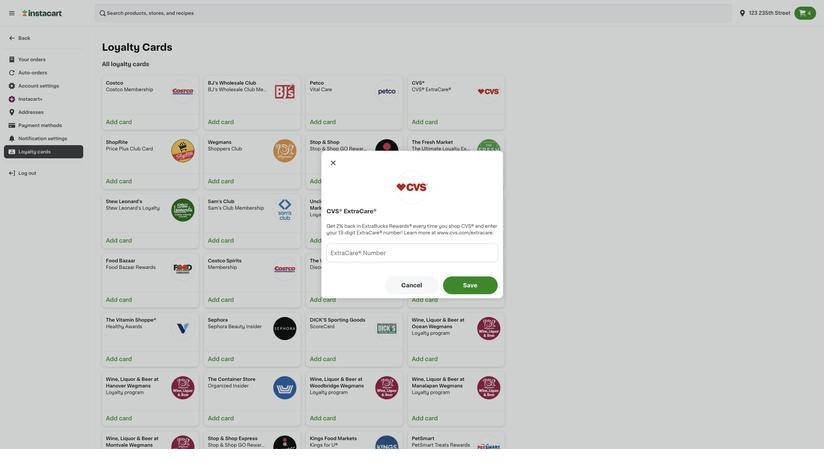 Task type: locate. For each thing, give the bounding box(es) containing it.
membership inside costco costco membership
[[124, 87, 153, 92]]

liquor inside the wine, liquor & beer at ocean wegmans loyalty program
[[427, 318, 442, 322]]

beer inside the wine, liquor & beer at ocean wegmans loyalty program
[[448, 318, 459, 322]]

1 horizontal spatial go
[[340, 147, 348, 151]]

& inside wine, liquor & beer at montvale wegmans
[[137, 436, 141, 441]]

program for wine, liquor & beer at hanover wegmans loyalty program
[[124, 390, 144, 395]]

loyalty
[[102, 42, 140, 52], [443, 147, 460, 151], [18, 149, 36, 154], [143, 206, 160, 210], [310, 212, 327, 217], [412, 331, 430, 336], [106, 390, 123, 395], [310, 390, 327, 395], [412, 390, 430, 395]]

1 bj's from the top
[[208, 81, 218, 85]]

0 vertical spatial bazaar
[[119, 258, 135, 263]]

petco image
[[375, 80, 399, 103]]

at down time at the right of the page
[[432, 231, 436, 235]]

the left fresh
[[412, 140, 421, 145]]

add for wegmans
[[208, 179, 220, 184]]

sephora
[[208, 318, 228, 322], [208, 324, 227, 329]]

wegmans right hanover
[[127, 384, 151, 388]]

loyalty down marketplace
[[310, 212, 327, 217]]

2 vertical spatial extracare®
[[357, 231, 383, 235]]

card up woodbridge
[[323, 357, 336, 362]]

loyalty cards
[[18, 149, 51, 154]]

wine, liquor & beer at manalapan wegmans loyalty program
[[412, 377, 465, 395]]

wegmans for wine, liquor & beer at ocean wegmans
[[429, 324, 453, 329]]

add card for costco spirits
[[208, 297, 234, 303]]

uncle giuseppe's marketplace loyalty program
[[310, 199, 352, 217]]

add for petco
[[310, 120, 322, 125]]

add card down your
[[310, 238, 336, 243]]

wine, up woodbridge
[[310, 377, 323, 382]]

orders up auto-orders
[[30, 57, 46, 62]]

1 vertical spatial settings
[[48, 136, 67, 141]]

add card up stew leonard's stew leonard's loyalty
[[106, 179, 132, 184]]

shop
[[327, 140, 340, 145], [327, 147, 339, 151], [333, 258, 346, 263], [225, 436, 238, 441], [225, 443, 237, 447]]

card up sporting at bottom left
[[323, 297, 336, 303]]

back link
[[4, 32, 83, 45]]

2 stew from the top
[[106, 206, 118, 210]]

for
[[324, 443, 331, 447]]

loyalty inside uncle giuseppe's marketplace loyalty program
[[310, 212, 327, 217]]

1 vertical spatial kings
[[310, 443, 323, 447]]

at inside wine, liquor & beer at montvale wegmans
[[154, 436, 159, 441]]

add for food bazaar
[[106, 297, 118, 303]]

awards
[[125, 324, 142, 329]]

card up 'sephora sephora beauty insider'
[[221, 297, 234, 303]]

at for wine, liquor & beer at woodbridge wegmans
[[358, 377, 363, 382]]

cvs® extracare® image
[[396, 171, 429, 204]]

liquor up hanover
[[120, 377, 136, 382]]

loyalty inside the wine, liquor & beer at ocean wegmans loyalty program
[[412, 331, 430, 336]]

card up wine, liquor & beer at montvale wegmans
[[119, 416, 132, 421]]

0 vertical spatial food
[[106, 258, 118, 263]]

add for bj's wholesale club
[[208, 120, 220, 125]]

& inside the wine, liquor & beer at ocean wegmans loyalty program
[[443, 318, 447, 322]]

card up manalapan on the bottom of the page
[[425, 357, 438, 362]]

0 vertical spatial cards
[[133, 62, 149, 67]]

card up petsmart petsmart treats rewards
[[425, 416, 438, 421]]

add card down organized
[[208, 416, 234, 421]]

card up stop & shop stop & shop go rewards card
[[323, 120, 336, 125]]

card inside shoprite price plus club card
[[142, 147, 153, 151]]

dick's
[[310, 318, 327, 322]]

staples image
[[477, 257, 501, 281]]

0 vertical spatial go
[[340, 147, 348, 151]]

wine, for wine, liquor & beer at manalapan wegmans
[[412, 377, 426, 382]]

add card for wine, liquor & beer at ocean wegmans
[[412, 357, 438, 362]]

wine, liquor & beer at montvale wegmans image
[[171, 435, 195, 449]]

0 horizontal spatial card
[[142, 147, 153, 151]]

wegmans inside 'wine, liquor & beer at hanover wegmans loyalty program'
[[127, 384, 151, 388]]

loyalty up loyalty
[[102, 42, 140, 52]]

go inside the stop & shop express stop & shop go rewards card
[[238, 443, 246, 447]]

add card button for shoprite
[[102, 174, 199, 189]]

orders up account settings
[[32, 70, 47, 75]]

liquor inside wine, liquor & beer at woodbridge wegmans loyalty program
[[325, 377, 340, 382]]

dick's sporting goods image
[[375, 317, 399, 340]]

club inside shoprite price plus club card
[[130, 147, 141, 151]]

add card up "kings food markets kings for u®"
[[310, 416, 336, 421]]

price
[[106, 147, 118, 151]]

card for shoprite
[[119, 179, 132, 184]]

bazaar
[[119, 258, 135, 263], [119, 265, 135, 270]]

1 vertical spatial bazaar
[[119, 265, 135, 270]]

uncle giuseppe's marketplace image
[[375, 198, 399, 222]]

at for wine, liquor & beer at manalapan wegmans
[[460, 377, 465, 382]]

add card button for petco
[[306, 114, 403, 130]]

wine right discount
[[332, 265, 344, 270]]

at inside 'wine, liquor & beer at hanover wegmans loyalty program'
[[154, 377, 159, 382]]

add card up sam's club sam's club membership
[[208, 179, 234, 184]]

1 vertical spatial sephora
[[208, 324, 227, 329]]

0 vertical spatial bj's
[[208, 81, 218, 85]]

the inside the wine shop discount wine club
[[310, 258, 319, 263]]

add for dick's sporting goods
[[310, 357, 322, 362]]

your orders link
[[4, 53, 83, 66]]

card down cancel button
[[425, 297, 438, 303]]

the up organized
[[208, 377, 217, 382]]

insider inside the container store organized insider
[[233, 384, 249, 388]]

add for stop & shop
[[310, 179, 322, 184]]

card up 'wegmans shoppers club'
[[221, 120, 234, 125]]

0 vertical spatial extracare®
[[426, 87, 452, 92]]

card up "kings food markets kings for u®"
[[323, 416, 336, 421]]

add card up dick's
[[310, 297, 336, 303]]

cvs® inside get 2% back in extrabucks rewards® every time you shop cvs® and enter your 13-digit extracare® number! learn more at www.cvs.com/extracare.
[[462, 224, 474, 229]]

card down more
[[425, 238, 438, 243]]

wine, liquor & beer at ocean wegmans loyalty program
[[412, 318, 465, 336]]

wine, for wine, liquor & beer at woodbridge wegmans
[[310, 377, 323, 382]]

bj's wholesale club image
[[273, 80, 297, 103]]

card up 'shoprite'
[[119, 120, 132, 125]]

shop inside the wine shop discount wine club
[[333, 258, 346, 263]]

the up healthy
[[106, 318, 115, 322]]

add card for the vitamin shoppe®
[[106, 357, 132, 362]]

liquor up the ocean
[[427, 318, 442, 322]]

1 vertical spatial stew
[[106, 206, 118, 210]]

0 vertical spatial sephora
[[208, 318, 228, 322]]

wegmans right the ocean
[[429, 324, 453, 329]]

wine, inside 'wine, liquor & beer at manalapan wegmans loyalty program'
[[412, 377, 426, 382]]

rewards inside food bazaar food bazaar rewards
[[136, 265, 156, 270]]

container
[[218, 377, 242, 382]]

add card up petsmart petsmart treats rewards
[[412, 416, 438, 421]]

sporting
[[328, 318, 349, 322]]

0 vertical spatial settings
[[40, 84, 59, 88]]

add for stew leonard's
[[106, 238, 118, 243]]

1 vertical spatial orders
[[32, 70, 47, 75]]

wholesale
[[219, 81, 244, 85], [219, 87, 243, 92]]

0 vertical spatial petsmart
[[412, 436, 435, 441]]

loyalty cards link
[[4, 145, 83, 158]]

1 vertical spatial sam's
[[208, 206, 222, 210]]

loyalty down the ocean
[[412, 331, 430, 336]]

wine, inside wine, liquor & beer at woodbridge wegmans loyalty program
[[310, 377, 323, 382]]

insider right beauty
[[246, 324, 262, 329]]

add card up uncle
[[310, 179, 336, 184]]

add card up stop & shop stop & shop go rewards card
[[310, 120, 336, 125]]

save
[[464, 283, 478, 288]]

at inside get 2% back in extrabucks rewards® every time you shop cvs® and enter your 13-digit extracare® number! learn more at www.cvs.com/extracare.
[[432, 231, 436, 235]]

stop & shop stop & shop go rewards card
[[310, 140, 382, 151]]

club inside the wine shop discount wine club
[[345, 265, 356, 270]]

card for stop & shop
[[323, 179, 336, 184]]

wegmans inside wine, liquor & beer at woodbridge wegmans loyalty program
[[341, 384, 364, 388]]

liquor up woodbridge
[[325, 377, 340, 382]]

wine, inside the wine, liquor & beer at ocean wegmans loyalty program
[[412, 318, 426, 322]]

add card button for wine, liquor & beer at manalapan wegmans
[[408, 411, 505, 426]]

2%
[[337, 224, 344, 229]]

the up discount
[[310, 258, 319, 263]]

wine, liquor & beer at ocean wegmans image
[[477, 317, 501, 340]]

at left wine, liquor & beer at ocean wegmans image
[[460, 318, 465, 322]]

add card up 'sephora sephora beauty insider'
[[208, 297, 234, 303]]

wegmans inside wine, liquor & beer at montvale wegmans
[[129, 443, 153, 447]]

your orders
[[18, 57, 46, 62]]

bj's
[[208, 81, 218, 85], [208, 87, 218, 92]]

cards down the notification settings link
[[37, 149, 51, 154]]

wegmans for wine, liquor & beer at manalapan wegmans
[[440, 384, 463, 388]]

costco inside 'costco spirits membership'
[[208, 258, 225, 263]]

card for costco
[[119, 120, 132, 125]]

liquor up manalapan on the bottom of the page
[[427, 377, 442, 382]]

wegmans up shoppers
[[208, 140, 232, 145]]

card for sephora
[[221, 357, 234, 362]]

program
[[329, 212, 348, 217], [431, 331, 450, 336], [124, 390, 144, 395], [329, 390, 348, 395], [431, 390, 450, 395]]

2 horizontal spatial card
[[371, 147, 382, 151]]

add card for bj's wholesale club
[[208, 120, 234, 125]]

add card up vitamin
[[106, 297, 132, 303]]

add
[[106, 120, 118, 125], [208, 120, 220, 125], [310, 120, 322, 125], [412, 120, 424, 125], [106, 179, 118, 184], [208, 179, 220, 184], [310, 179, 322, 184], [412, 179, 424, 184], [106, 238, 118, 243], [208, 238, 220, 243], [310, 238, 322, 243], [412, 238, 424, 243], [106, 297, 118, 303], [208, 297, 220, 303], [310, 297, 322, 303], [412, 297, 424, 303], [106, 357, 118, 362], [208, 357, 220, 362], [310, 357, 322, 362], [412, 357, 424, 362], [106, 416, 118, 421], [208, 416, 220, 421], [310, 416, 322, 421], [412, 416, 424, 421]]

the left ultimate
[[412, 147, 421, 151]]

wegmans right woodbridge
[[341, 384, 364, 388]]

liquor for montvale
[[120, 436, 136, 441]]

woodbridge
[[310, 384, 340, 388]]

add card up montvale
[[106, 416, 132, 421]]

membership inside 'costco spirits membership'
[[208, 265, 237, 270]]

orders for auto-orders
[[32, 70, 47, 75]]

add for costco spirits
[[208, 297, 220, 303]]

program inside wine, liquor & beer at woodbridge wegmans loyalty program
[[329, 390, 348, 395]]

card inside the stop & shop express stop & shop go rewards card
[[269, 443, 280, 447]]

membership inside sam's club sam's club membership
[[235, 206, 264, 210]]

loyalty down hanover
[[106, 390, 123, 395]]

add card button for stew leonard's
[[102, 233, 199, 248]]

card up fresh
[[425, 120, 438, 125]]

at
[[432, 231, 436, 235], [460, 318, 465, 322], [154, 377, 159, 382], [358, 377, 363, 382], [460, 377, 465, 382], [154, 436, 159, 441]]

loyalty
[[111, 62, 131, 67]]

0 vertical spatial stew
[[106, 199, 118, 204]]

organized
[[208, 384, 232, 388]]

add card up manalapan on the bottom of the page
[[412, 357, 438, 362]]

add card for foodtown
[[412, 238, 438, 243]]

at left wine, liquor & beer at manalapan wegmans image
[[460, 377, 465, 382]]

auto-orders link
[[4, 66, 83, 79]]

add card button for food bazaar
[[102, 292, 199, 308]]

at left wine, liquor & beer at hanover wegmans image at the left
[[154, 377, 159, 382]]

number!
[[384, 231, 403, 235]]

2 sam's from the top
[[208, 206, 222, 210]]

wine, up hanover
[[106, 377, 119, 382]]

card up 'wine, liquor & beer at hanover wegmans loyalty program'
[[119, 357, 132, 362]]

1 vertical spatial petsmart
[[412, 443, 434, 447]]

staples
[[412, 258, 430, 263]]

vitamin
[[116, 318, 134, 322]]

card for cvs®
[[425, 120, 438, 125]]

add card for shoprite
[[106, 179, 132, 184]]

add card up 'costco spirits membership'
[[208, 238, 234, 243]]

wegmans inside 'wine, liquor & beer at manalapan wegmans loyalty program'
[[440, 384, 463, 388]]

at inside the wine, liquor & beer at ocean wegmans loyalty program
[[460, 318, 465, 322]]

stop
[[310, 140, 321, 145], [310, 147, 321, 151], [208, 436, 219, 441], [208, 443, 219, 447]]

0 horizontal spatial go
[[238, 443, 246, 447]]

cards
[[133, 62, 149, 67], [37, 149, 51, 154]]

2 bj's from the top
[[208, 87, 218, 92]]

petsmart
[[412, 436, 435, 441], [412, 443, 434, 447]]

add for wine, liquor & beer at manalapan wegmans
[[412, 416, 424, 421]]

card up the stop & shop express stop & shop go rewards card on the bottom left
[[221, 416, 234, 421]]

1 vertical spatial leonard's
[[119, 206, 141, 210]]

the container store organized insider
[[208, 377, 256, 388]]

insider
[[246, 324, 262, 329], [233, 384, 249, 388]]

settings down methods
[[48, 136, 67, 141]]

insider inside 'sephora sephora beauty insider'
[[246, 324, 262, 329]]

loyalty down woodbridge
[[310, 390, 327, 395]]

cards down loyalty cards
[[133, 62, 149, 67]]

the inside the vitamin shoppe® healthy awards
[[106, 318, 115, 322]]

program for wine, liquor & beer at manalapan wegmans loyalty program
[[431, 390, 450, 395]]

add card button for wine, liquor & beer at hanover wegmans
[[102, 411, 199, 426]]

liquor up montvale
[[120, 436, 136, 441]]

the for the vitamin shoppe® healthy awards
[[106, 318, 115, 322]]

membership inside bj's wholesale club bj's wholesale club membership
[[256, 87, 286, 92]]

0 vertical spatial orders
[[30, 57, 46, 62]]

add card for stew leonard's
[[106, 238, 132, 243]]

add card up 'shoprite'
[[106, 120, 132, 125]]

loyalty inside 'wine, liquor & beer at hanover wegmans loyalty program'
[[106, 390, 123, 395]]

add card button for uncle giuseppe's marketplace
[[306, 233, 403, 248]]

card up foodtown
[[425, 179, 438, 184]]

rewards inside petsmart petsmart treats rewards
[[451, 443, 471, 447]]

market
[[437, 140, 453, 145]]

shoprite price plus club card
[[106, 140, 153, 151]]

0 vertical spatial kings
[[310, 436, 324, 441]]

settings down auto-orders link
[[40, 84, 59, 88]]

0 horizontal spatial cards
[[37, 149, 51, 154]]

kings left markets
[[310, 436, 324, 441]]

add card up 'wegmans shoppers club'
[[208, 120, 234, 125]]

1 kings from the top
[[310, 436, 324, 441]]

beer for wine, liquor & beer at woodbridge wegmans
[[346, 377, 357, 382]]

card for the wine shop
[[323, 297, 336, 303]]

add card up the container
[[208, 357, 234, 362]]

wegmans right montvale
[[129, 443, 153, 447]]

add card button for stop & shop
[[306, 174, 403, 189]]

card down your
[[323, 238, 336, 243]]

beauty
[[229, 324, 245, 329]]

kings food markets kings for u®
[[310, 436, 357, 447]]

program inside 'wine, liquor & beer at hanover wegmans loyalty program'
[[124, 390, 144, 395]]

0 vertical spatial wholesale
[[219, 81, 244, 85]]

the fresh market the ultimate loyalty experience
[[412, 140, 487, 151]]

card
[[142, 147, 153, 151], [371, 147, 382, 151], [269, 443, 280, 447]]

1 horizontal spatial card
[[269, 443, 280, 447]]

wine, inside 'wine, liquor & beer at hanover wegmans loyalty program'
[[106, 377, 119, 382]]

wegmans for wine, liquor & beer at hanover wegmans
[[127, 384, 151, 388]]

card up giuseppe's
[[323, 179, 336, 184]]

add card button for bj's wholesale club
[[204, 114, 301, 130]]

cancel
[[402, 283, 423, 288]]

add card up foodtown
[[412, 179, 438, 184]]

at inside wine, liquor & beer at woodbridge wegmans loyalty program
[[358, 377, 363, 382]]

add card down more
[[412, 238, 438, 243]]

1 horizontal spatial wine
[[332, 265, 344, 270]]

costco spirits membership
[[208, 258, 242, 270]]

spirits
[[227, 258, 242, 263]]

costco
[[106, 81, 123, 85], [106, 87, 123, 92], [208, 258, 225, 263]]

wegmans inside 'wegmans shoppers club'
[[208, 140, 232, 145]]

loyalty inside 'wine, liquor & beer at manalapan wegmans loyalty program'
[[412, 390, 430, 395]]

add card for petco
[[310, 120, 336, 125]]

0 vertical spatial insider
[[246, 324, 262, 329]]

foodtown image
[[477, 198, 501, 222]]

card up sam's club sam's club membership
[[221, 179, 234, 184]]

beer inside wine, liquor & beer at woodbridge wegmans loyalty program
[[346, 377, 357, 382]]

wine, up manalapan on the bottom of the page
[[412, 377, 426, 382]]

2 vertical spatial costco
[[208, 258, 225, 263]]

wegmans inside the wine, liquor & beer at ocean wegmans loyalty program
[[429, 324, 453, 329]]

add card up hanover
[[106, 357, 132, 362]]

0 vertical spatial costco
[[106, 81, 123, 85]]

add card for the fresh market
[[412, 179, 438, 184]]

loyalty left stew leonard's image
[[143, 206, 160, 210]]

0 vertical spatial leonard's
[[119, 199, 142, 204]]

shoppe®
[[135, 318, 156, 322]]

beer
[[448, 318, 459, 322], [142, 377, 153, 382], [346, 377, 357, 382], [448, 377, 459, 382], [142, 436, 153, 441]]

add card up woodbridge
[[310, 357, 336, 362]]

card up food bazaar food bazaar rewards
[[119, 238, 132, 243]]

go inside stop & shop stop & shop go rewards card
[[340, 147, 348, 151]]

add card button for wegmans
[[204, 174, 301, 189]]

card for stew leonard's
[[119, 238, 132, 243]]

payment
[[18, 123, 40, 128]]

1 vertical spatial cards
[[37, 149, 51, 154]]

stew
[[106, 199, 118, 204], [106, 206, 118, 210]]

& inside 'wine, liquor & beer at hanover wegmans loyalty program'
[[137, 377, 141, 382]]

cvs®
[[412, 81, 425, 85], [412, 87, 425, 92], [327, 209, 343, 214], [462, 224, 474, 229]]

add card up food bazaar food bazaar rewards
[[106, 238, 132, 243]]

kings
[[310, 436, 324, 441], [310, 443, 323, 447]]

0 horizontal spatial wine
[[320, 258, 332, 263]]

2 vertical spatial food
[[325, 436, 337, 441]]

club inside 'wegmans shoppers club'
[[232, 147, 242, 151]]

the for the fresh market the ultimate loyalty experience
[[412, 140, 421, 145]]

&
[[323, 140, 326, 145], [322, 147, 326, 151], [443, 318, 447, 322], [137, 377, 141, 382], [341, 377, 345, 382], [443, 377, 447, 382], [137, 436, 141, 441], [220, 436, 224, 441], [220, 443, 224, 447]]

loyalty down manalapan on the bottom of the page
[[412, 390, 430, 395]]

card up vitamin
[[119, 297, 132, 303]]

add card button for foodtown
[[408, 233, 505, 248]]

at left wine, liquor & beer at woodbridge wegmans image
[[358, 377, 363, 382]]

card up the container
[[221, 357, 234, 362]]

add card for uncle giuseppe's marketplace
[[310, 238, 336, 243]]

liquor
[[427, 318, 442, 322], [120, 377, 136, 382], [325, 377, 340, 382], [427, 377, 442, 382], [120, 436, 136, 441]]

wine, up the ocean
[[412, 318, 426, 322]]

add card button for sam's club
[[204, 233, 301, 248]]

add for wine, liquor & beer at ocean wegmans
[[412, 357, 424, 362]]

program inside uncle giuseppe's marketplace loyalty program
[[329, 212, 348, 217]]

rewards
[[349, 147, 369, 151], [136, 265, 156, 270], [247, 443, 267, 447], [451, 443, 471, 447]]

beer inside 'wine, liquor & beer at manalapan wegmans loyalty program'
[[448, 377, 459, 382]]

beer inside 'wine, liquor & beer at hanover wegmans loyalty program'
[[142, 377, 153, 382]]

the inside the container store organized insider
[[208, 377, 217, 382]]

liquor inside 'wine, liquor & beer at hanover wegmans loyalty program'
[[120, 377, 136, 382]]

at inside 'wine, liquor & beer at manalapan wegmans loyalty program'
[[460, 377, 465, 382]]

1 vertical spatial extracare®
[[344, 209, 377, 214]]

add for the fresh market
[[412, 179, 424, 184]]

card up the spirits
[[221, 238, 234, 243]]

13-
[[338, 231, 345, 235]]

1 vertical spatial insider
[[233, 384, 249, 388]]

sam's club sam's club membership
[[208, 199, 264, 210]]

at left "wine, liquor & beer at montvale wegmans" image
[[154, 436, 159, 441]]

liquor inside 'wine, liquor & beer at manalapan wegmans loyalty program'
[[427, 377, 442, 382]]

petco vital care
[[310, 81, 332, 92]]

instacart+
[[18, 97, 43, 101]]

add card up fresh
[[412, 120, 438, 125]]

0 vertical spatial sam's
[[208, 199, 222, 204]]

add card for wine, liquor & beer at manalapan wegmans
[[412, 416, 438, 421]]

card up stew leonard's stew leonard's loyalty
[[119, 179, 132, 184]]

1 vertical spatial bj's
[[208, 87, 218, 92]]

program inside 'wine, liquor & beer at manalapan wegmans loyalty program'
[[431, 390, 450, 395]]

card for uncle giuseppe's marketplace
[[323, 238, 336, 243]]

1 vertical spatial food
[[106, 265, 118, 270]]

insider down store at the bottom left
[[233, 384, 249, 388]]

wine, up montvale
[[106, 436, 119, 441]]

wine, for wine, liquor & beer at ocean wegmans
[[412, 318, 426, 322]]

kings left for
[[310, 443, 323, 447]]

loyalty down market
[[443, 147, 460, 151]]

wegmans right manalapan on the bottom of the page
[[440, 384, 463, 388]]

1 vertical spatial go
[[238, 443, 246, 447]]

your
[[18, 57, 29, 62]]

markets
[[338, 436, 357, 441]]

leonard's
[[119, 199, 142, 204], [119, 206, 141, 210]]

liquor inside wine, liquor & beer at montvale wegmans
[[120, 436, 136, 441]]

wine up discount
[[320, 258, 332, 263]]

program inside the wine, liquor & beer at ocean wegmans loyalty program
[[431, 331, 450, 336]]

the vitamin shoppe® healthy awards
[[106, 318, 156, 329]]



Task type: describe. For each thing, give the bounding box(es) containing it.
1 stew from the top
[[106, 199, 118, 204]]

wegmans shoppers club
[[208, 140, 242, 151]]

add for the wine shop
[[310, 297, 322, 303]]

settings for notification settings
[[48, 136, 67, 141]]

& inside wine, liquor & beer at woodbridge wegmans loyalty program
[[341, 377, 345, 382]]

add card button for the fresh market
[[408, 174, 505, 189]]

add card for sam's club
[[208, 238, 234, 243]]

add for sephora
[[208, 357, 220, 362]]

orders for your orders
[[30, 57, 46, 62]]

rewards®
[[390, 224, 412, 229]]

card for dick's sporting goods
[[323, 357, 336, 362]]

add card for costco
[[106, 120, 132, 125]]

log out
[[18, 171, 36, 176]]

auto-
[[18, 70, 32, 75]]

card for wegmans
[[221, 179, 234, 184]]

1 vertical spatial wine
[[332, 265, 344, 270]]

costco spirits image
[[273, 257, 297, 281]]

beer for wine, liquor & beer at hanover wegmans
[[142, 377, 153, 382]]

account settings link
[[4, 79, 83, 93]]

cvs® image
[[477, 80, 501, 103]]

hanover
[[106, 384, 126, 388]]

add card button for dick's sporting goods
[[306, 351, 403, 367]]

the vitamin shoppe® image
[[171, 317, 195, 340]]

shop for stop & shop express stop & shop go rewards card
[[225, 436, 238, 441]]

wine, liquor & beer at hanover wegmans loyalty program
[[106, 377, 159, 395]]

shoprite
[[106, 140, 128, 145]]

wegmans for wine, liquor & beer at woodbridge wegmans
[[341, 384, 364, 388]]

add for wine, liquor & beer at woodbridge wegmans
[[310, 416, 322, 421]]

liquor for ocean
[[427, 318, 442, 322]]

at for wine, liquor & beer at hanover wegmans
[[154, 377, 159, 382]]

add card for sephora
[[208, 357, 234, 362]]

petsmart image
[[477, 435, 501, 449]]

shoppers
[[208, 147, 230, 151]]

add for wine, liquor & beer at hanover wegmans
[[106, 416, 118, 421]]

more
[[419, 231, 431, 235]]

add for shoprite
[[106, 179, 118, 184]]

card for wine, liquor & beer at hanover wegmans
[[119, 416, 132, 421]]

beer for wine, liquor & beer at manalapan wegmans
[[448, 377, 459, 382]]

wine, liquor & beer at manalapan wegmans image
[[477, 376, 501, 400]]

vital
[[310, 87, 320, 92]]

1 sephora from the top
[[208, 318, 228, 322]]

instacart+ link
[[4, 93, 83, 106]]

wine, liquor & beer at woodbridge wegmans loyalty program
[[310, 377, 364, 395]]

notification
[[18, 136, 47, 141]]

wine, liquor & beer at woodbridge wegmans image
[[375, 376, 399, 400]]

stop & shop express stop & shop go rewards card
[[208, 436, 280, 447]]

get 2% back in extrabucks rewards® every time you shop cvs® and enter your 13-digit extracare® number! learn more at www.cvs.com/extracare.
[[327, 224, 498, 235]]

rewards inside stop & shop stop & shop go rewards card
[[349, 147, 369, 151]]

plus
[[119, 147, 129, 151]]

add for cvs®
[[412, 120, 424, 125]]

rewards inside the stop & shop express stop & shop go rewards card
[[247, 443, 267, 447]]

and
[[476, 224, 484, 229]]

montvale
[[106, 443, 128, 447]]

scorecard
[[310, 324, 335, 329]]

food inside "kings food markets kings for u®"
[[325, 436, 337, 441]]

out
[[28, 171, 36, 176]]

add card button for costco spirits
[[204, 292, 301, 308]]

add card for food bazaar
[[106, 297, 132, 303]]

log
[[18, 171, 27, 176]]

petco
[[310, 81, 324, 85]]

you
[[439, 224, 448, 229]]

stew leonard's stew leonard's loyalty
[[106, 199, 160, 210]]

all
[[102, 62, 110, 67]]

add card button for costco
[[102, 114, 199, 130]]

instacart logo image
[[22, 9, 62, 17]]

giuseppe's
[[325, 199, 352, 204]]

the container store image
[[273, 376, 297, 400]]

auto-orders
[[18, 70, 47, 75]]

add for foodtown
[[412, 238, 424, 243]]

shop
[[449, 224, 461, 229]]

ocean
[[412, 324, 428, 329]]

add card button for the container store
[[204, 411, 301, 426]]

1 sam's from the top
[[208, 199, 222, 204]]

fresh
[[422, 140, 436, 145]]

beer for wine, liquor & beer at ocean wegmans
[[448, 318, 459, 322]]

healthy
[[106, 324, 124, 329]]

program for wine, liquor & beer at ocean wegmans loyalty program
[[431, 331, 450, 336]]

add card button for the vitamin shoppe®
[[102, 351, 199, 367]]

notification settings link
[[4, 132, 83, 145]]

shoprite image
[[171, 139, 195, 163]]

1 petsmart from the top
[[412, 436, 435, 441]]

cvs® extracare® dialog
[[322, 151, 503, 298]]

at for wine, liquor & beer at ocean wegmans
[[460, 318, 465, 322]]

card for bj's wholesale club
[[221, 120, 234, 125]]

loyalty inside stew leonard's stew leonard's loyalty
[[143, 206, 160, 210]]

card for food bazaar
[[119, 297, 132, 303]]

add for sam's club
[[208, 238, 220, 243]]

wine, liquor & beer at hanover wegmans image
[[171, 376, 195, 400]]

card for the fresh market
[[425, 179, 438, 184]]

& inside 'wine, liquor & beer at manalapan wegmans loyalty program'
[[443, 377, 447, 382]]

add card for wine, liquor & beer at hanover wegmans
[[106, 416, 132, 421]]

add card for dick's sporting goods
[[310, 357, 336, 362]]

add card for cvs®
[[412, 120, 438, 125]]

your
[[327, 231, 337, 235]]

loyalty inside wine, liquor & beer at woodbridge wegmans loyalty program
[[310, 390, 327, 395]]

wine, for wine, liquor & beer at hanover wegmans
[[106, 377, 119, 382]]

add card for the wine shop
[[310, 297, 336, 303]]

store
[[243, 377, 256, 382]]

the fresh market image
[[477, 139, 501, 163]]

costco for costco spirits membership
[[208, 258, 225, 263]]

shop for stop & shop stop & shop go rewards card
[[327, 140, 340, 145]]

the for the wine shop discount wine club
[[310, 258, 319, 263]]

learn
[[404, 231, 417, 235]]

treats
[[435, 443, 449, 447]]

cvs® cvs® extracare®
[[412, 81, 452, 92]]

kings food markets image
[[375, 435, 399, 449]]

care
[[321, 87, 332, 92]]

log out link
[[4, 167, 83, 180]]

sephora sephora beauty insider
[[208, 318, 262, 329]]

2 sephora from the top
[[208, 324, 227, 329]]

digit
[[345, 231, 356, 235]]

add card for wine, liquor & beer at woodbridge wegmans
[[310, 416, 336, 421]]

express
[[239, 436, 258, 441]]

in
[[357, 224, 361, 229]]

back
[[345, 224, 356, 229]]

costco for costco costco membership
[[106, 81, 123, 85]]

loyalty down notification
[[18, 149, 36, 154]]

food bazaar image
[[171, 257, 195, 281]]

1 vertical spatial costco
[[106, 87, 123, 92]]

the wine shop discount wine club
[[310, 258, 356, 270]]

add card button for cvs®
[[408, 114, 505, 130]]

0 vertical spatial wine
[[320, 258, 332, 263]]

beer inside wine, liquor & beer at montvale wegmans
[[142, 436, 153, 441]]

addresses
[[18, 110, 44, 115]]

card inside stop & shop stop & shop go rewards card
[[371, 147, 382, 151]]

experience
[[461, 147, 487, 151]]

add card down cancel button
[[412, 297, 438, 303]]

add card for stop & shop
[[310, 179, 336, 184]]

wegmans image
[[273, 139, 297, 163]]

the for the container store organized insider
[[208, 377, 217, 382]]

card for foodtown
[[425, 238, 438, 243]]

add for uncle giuseppe's marketplace
[[310, 238, 322, 243]]

time
[[428, 224, 438, 229]]

wine, liquor & beer at montvale wegmans
[[106, 436, 159, 447]]

2 kings from the top
[[310, 443, 323, 447]]

add card button for the wine shop
[[306, 292, 403, 308]]

payment methods
[[18, 123, 62, 128]]

card for wine, liquor & beer at woodbridge wegmans
[[323, 416, 336, 421]]

costco image
[[171, 80, 195, 103]]

liquor for manalapan
[[427, 377, 442, 382]]

discount
[[310, 265, 331, 270]]

shop for the wine shop discount wine club
[[333, 258, 346, 263]]

1 vertical spatial wholesale
[[219, 87, 243, 92]]

add card for the container store
[[208, 416, 234, 421]]

payment methods link
[[4, 119, 83, 132]]

1 horizontal spatial cards
[[133, 62, 149, 67]]

costco costco membership
[[106, 81, 153, 92]]

extrabucks
[[362, 224, 388, 229]]

add card button for wine, liquor & beer at ocean wegmans
[[408, 351, 505, 367]]

liquor for hanover
[[120, 377, 136, 382]]

manalapan
[[412, 384, 438, 388]]

wine, inside wine, liquor & beer at montvale wegmans
[[106, 436, 119, 441]]

4
[[808, 11, 812, 15]]

cards
[[142, 42, 172, 52]]

card for sam's club
[[221, 238, 234, 243]]

extracare® inside get 2% back in extrabucks rewards® every time you shop cvs® and enter your 13-digit extracare® number! learn more at www.cvs.com/extracare.
[[357, 231, 383, 235]]

u®
[[332, 443, 338, 447]]

settings for account settings
[[40, 84, 59, 88]]

card for the vitamin shoppe®
[[119, 357, 132, 362]]

food bazaar food bazaar rewards
[[106, 258, 156, 270]]

petsmart petsmart treats rewards
[[412, 436, 471, 447]]

account
[[18, 84, 39, 88]]

notification settings
[[18, 136, 67, 141]]

stew leonard's image
[[171, 198, 195, 222]]

add card button for sephora
[[204, 351, 301, 367]]

ultimate
[[422, 147, 442, 151]]

sephora image
[[273, 317, 297, 340]]

2 petsmart from the top
[[412, 443, 434, 447]]

back
[[18, 36, 30, 41]]

marketplace
[[310, 206, 340, 210]]

foodtown
[[412, 199, 436, 204]]

sam's club image
[[273, 198, 297, 222]]

loyalty inside the fresh market the ultimate loyalty experience
[[443, 147, 460, 151]]

methods
[[41, 123, 62, 128]]

card for the container store
[[221, 416, 234, 421]]

get
[[327, 224, 335, 229]]

stop & shop image
[[375, 139, 399, 163]]

add card button for wine, liquor & beer at woodbridge wegmans
[[306, 411, 403, 426]]

add for the vitamin shoppe®
[[106, 357, 118, 362]]

uncle
[[310, 199, 324, 204]]

ExtraCare® Number text field
[[327, 244, 498, 262]]

extracare® inside 'cvs® cvs® extracare®'
[[426, 87, 452, 92]]

every
[[414, 224, 426, 229]]

dick's sporting goods scorecard
[[310, 318, 366, 329]]

add for costco
[[106, 120, 118, 125]]

loyalty cards
[[102, 42, 172, 52]]

card for petco
[[323, 120, 336, 125]]

the wine shop image
[[375, 257, 399, 281]]

stop & shop express image
[[273, 435, 297, 449]]

card for wine, liquor & beer at manalapan wegmans
[[425, 416, 438, 421]]



Task type: vqa. For each thing, say whether or not it's contained in the screenshot.


